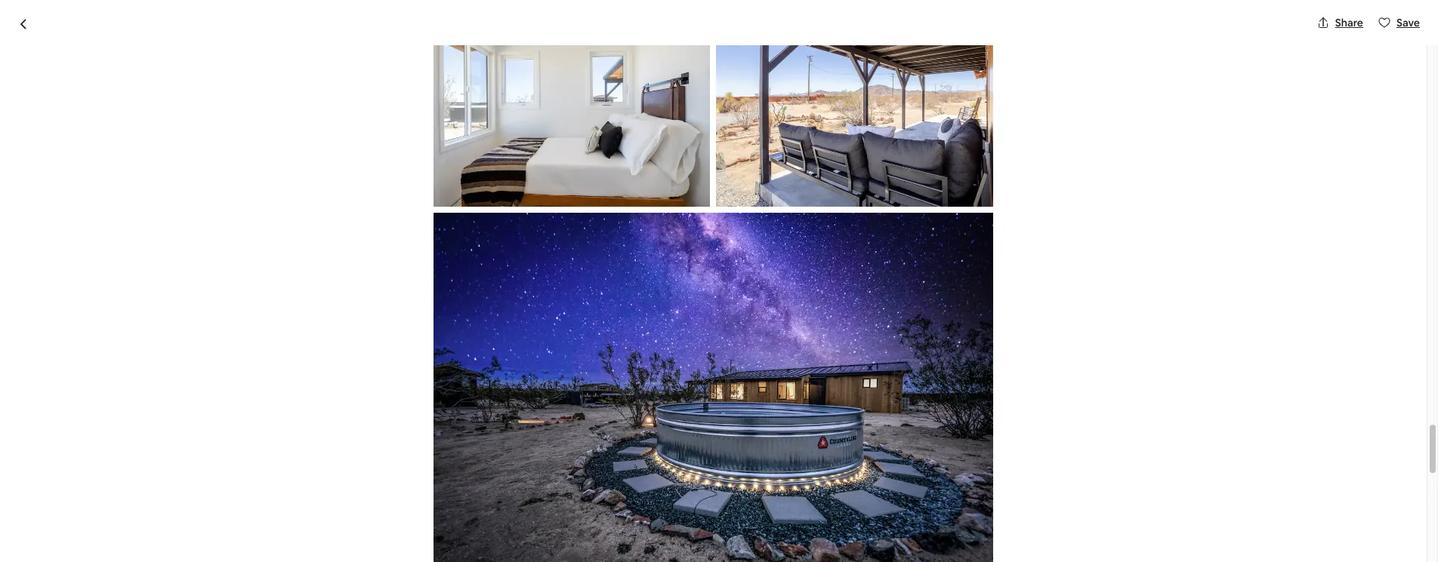 Task type: locate. For each thing, give the bounding box(es) containing it.
pit,
[[643, 77, 672, 103]]

david is a superhost. learn more about david. image
[[742, 457, 784, 499], [742, 457, 784, 499]]

states
[[633, 110, 665, 123]]

1 horizontal spatial ·
[[470, 110, 473, 125]]

total
[[874, 498, 898, 512]]

beds
[[430, 482, 458, 498]]

california,
[[544, 110, 595, 123]]

· left 1
[[460, 482, 463, 498]]

·
[[470, 110, 473, 125], [460, 482, 463, 498]]

0 horizontal spatial ·
[[460, 482, 463, 498]]

2
[[421, 482, 427, 498]]

1
[[466, 482, 471, 498]]

by david
[[447, 456, 515, 478]]

hang out and splash around in the cowboy tub on those hot desert days. please note the cowboy pool is closed during cold months. image
[[434, 213, 994, 563], [434, 213, 994, 563]]

taxes
[[935, 498, 961, 512]]

tub,
[[561, 77, 600, 103]]

share
[[1336, 16, 1364, 29]]

joshua
[[479, 110, 515, 123]]

search
[[671, 23, 704, 37]]

0 vertical spatial ·
[[470, 110, 473, 125]]

· left joshua
[[470, 110, 473, 125]]

$1,395 $1,242 total before taxes
[[874, 476, 977, 512]]

entire
[[291, 456, 336, 478]]

listing image 24 image
[[717, 21, 994, 207], [717, 21, 994, 207]]

1 vertical spatial ·
[[460, 482, 463, 498]]

tree,
[[517, 110, 542, 123]]

joshua tree, california, united states button
[[479, 107, 665, 125]]

dialog
[[0, 0, 1439, 563]]

start your search button
[[600, 12, 827, 48]]

start
[[619, 23, 644, 37]]

the ultra comfortable full sized is perfect for a solo traveler or 2 adults looking to cozy up on their vacation. image
[[434, 21, 711, 207], [434, 21, 711, 207]]

more
[[692, 77, 740, 103]]



Task type: vqa. For each thing, say whether or not it's contained in the screenshot.
Morning
no



Task type: describe. For each thing, give the bounding box(es) containing it.
your
[[646, 23, 669, 37]]

|
[[448, 77, 453, 103]]

jackalope cabin | views, hot tub, fire pit, + more superhost · joshua tree, california, united states
[[291, 77, 740, 125]]

· inside entire home hosted by david 2 beds · 1 bath
[[460, 482, 463, 498]]

enjoy the joshua tree desert like you've never before. image
[[720, 144, 925, 288]]

before
[[900, 498, 933, 512]]

hot
[[522, 77, 556, 103]]

bath
[[473, 482, 499, 498]]

Start your search search field
[[600, 12, 827, 48]]

share button
[[1311, 10, 1370, 36]]

entire home hosted by david 2 beds · 1 bath
[[291, 456, 515, 498]]

jackalope
[[291, 77, 386, 103]]

$1,242
[[927, 476, 977, 497]]

united
[[597, 110, 631, 123]]

save
[[1397, 16, 1420, 29]]

immerse yourself in the soothing warmth of our hot tub, a delightful haven for rest and rejuvenation image
[[931, 294, 1137, 433]]

home
[[340, 456, 385, 478]]

save button
[[1373, 10, 1426, 36]]

· inside jackalope cabin | views, hot tub, fire pit, + more superhost · joshua tree, california, united states
[[470, 110, 473, 125]]

superhost
[[414, 110, 464, 123]]

cook a good meal and enjoy the peacefulness of the desery. image
[[720, 294, 925, 433]]

$1,395
[[874, 476, 923, 497]]

views,
[[457, 77, 518, 103]]

+
[[677, 77, 688, 103]]

dialog containing share
[[0, 0, 1439, 563]]

take a nap, put your feet up; you're on vacation. image
[[291, 144, 714, 433]]

sway gently under the endless sky, in our inviting hammocks – your personal pockets of peace and comfort. image
[[931, 144, 1137, 288]]

fire
[[605, 77, 638, 103]]

cabin
[[390, 77, 444, 103]]

hosted
[[388, 456, 443, 478]]

start your search
[[619, 23, 704, 37]]



